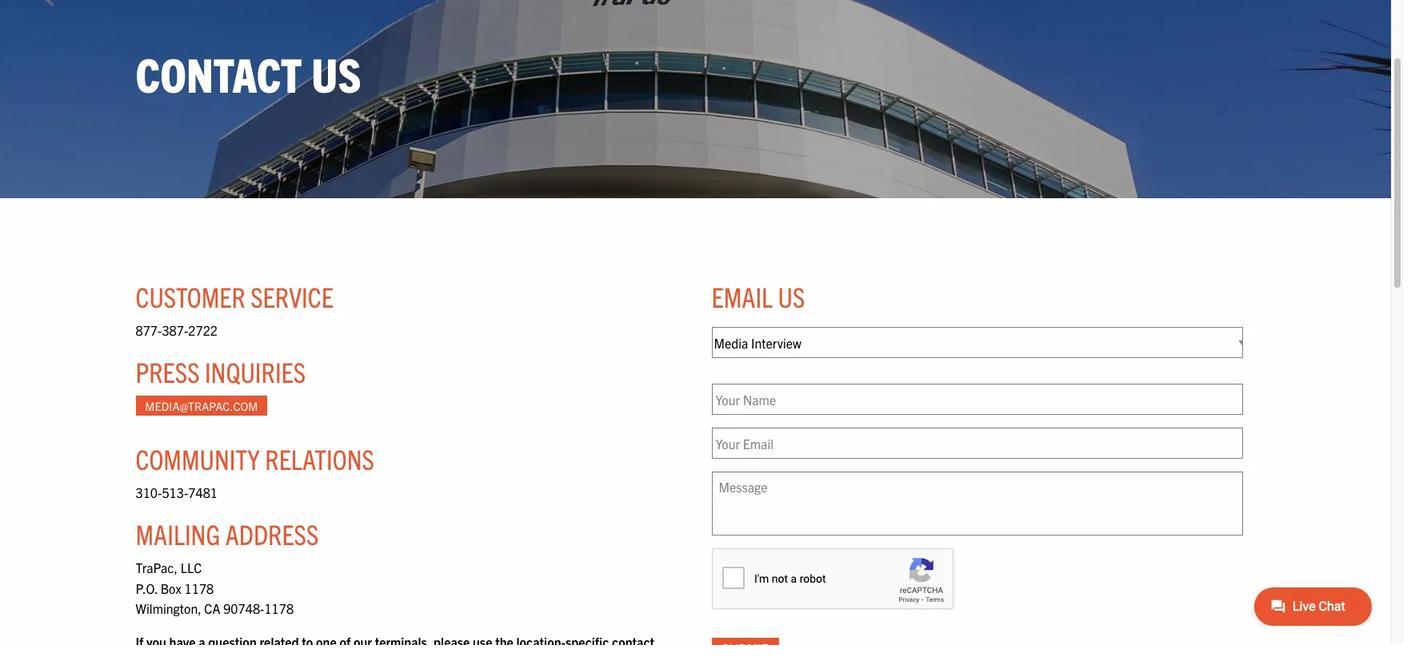 Task type: locate. For each thing, give the bounding box(es) containing it.
877-
[[136, 323, 162, 339]]

Your Name text field
[[712, 384, 1243, 416]]

ca
[[204, 601, 220, 617]]

0 horizontal spatial 1178
[[184, 581, 214, 597]]

90748-
[[223, 601, 264, 617]]

1 vertical spatial 1178
[[264, 601, 294, 617]]

p.o.
[[136, 581, 158, 597]]

0 horizontal spatial us
[[312, 44, 361, 102]]

None submit
[[712, 638, 779, 646]]

513-
[[162, 485, 188, 501]]

mailing
[[136, 517, 220, 551]]

wilmington,
[[136, 601, 201, 617]]

us for contact us
[[312, 44, 361, 102]]

contact us
[[136, 44, 361, 102]]

us
[[312, 44, 361, 102], [778, 279, 805, 314]]

0 vertical spatial us
[[312, 44, 361, 102]]

customer service
[[136, 279, 334, 314]]

customer
[[136, 279, 246, 314]]

1178 right ca
[[264, 601, 294, 617]]

310-513-7481
[[136, 485, 218, 501]]

Message text field
[[712, 472, 1243, 536]]

email us
[[712, 279, 805, 314]]

877-387-2722
[[136, 323, 218, 339]]

1178 down llc
[[184, 581, 214, 597]]

2722
[[188, 323, 218, 339]]

email
[[712, 279, 773, 314]]

llc
[[181, 560, 202, 576]]

1178
[[184, 581, 214, 597], [264, 601, 294, 617]]

address
[[225, 517, 319, 551]]

1 horizontal spatial us
[[778, 279, 805, 314]]

387-
[[162, 323, 188, 339]]

media@trapac.com link
[[136, 396, 267, 416]]

1 vertical spatial us
[[778, 279, 805, 314]]

community relations
[[136, 442, 374, 476]]

7481
[[188, 485, 218, 501]]

service
[[251, 279, 334, 314]]



Task type: describe. For each thing, give the bounding box(es) containing it.
trapac, llc p.o. box 1178 wilmington, ca 90748-1178
[[136, 560, 294, 617]]

contact
[[136, 44, 302, 102]]

press
[[136, 355, 200, 389]]

box
[[161, 581, 182, 597]]

Your Email text field
[[712, 428, 1243, 460]]

community
[[136, 442, 260, 476]]

relations
[[265, 442, 374, 476]]

0 vertical spatial 1178
[[184, 581, 214, 597]]

us for email us
[[778, 279, 805, 314]]

mailing address
[[136, 517, 319, 551]]

1 horizontal spatial 1178
[[264, 601, 294, 617]]

310-
[[136, 485, 162, 501]]

press inquiries
[[136, 355, 306, 389]]

inquiries
[[205, 355, 306, 389]]

media@trapac.com
[[145, 399, 258, 413]]

trapac,
[[136, 560, 178, 576]]



Task type: vqa. For each thing, say whether or not it's contained in the screenshot.
513-
yes



